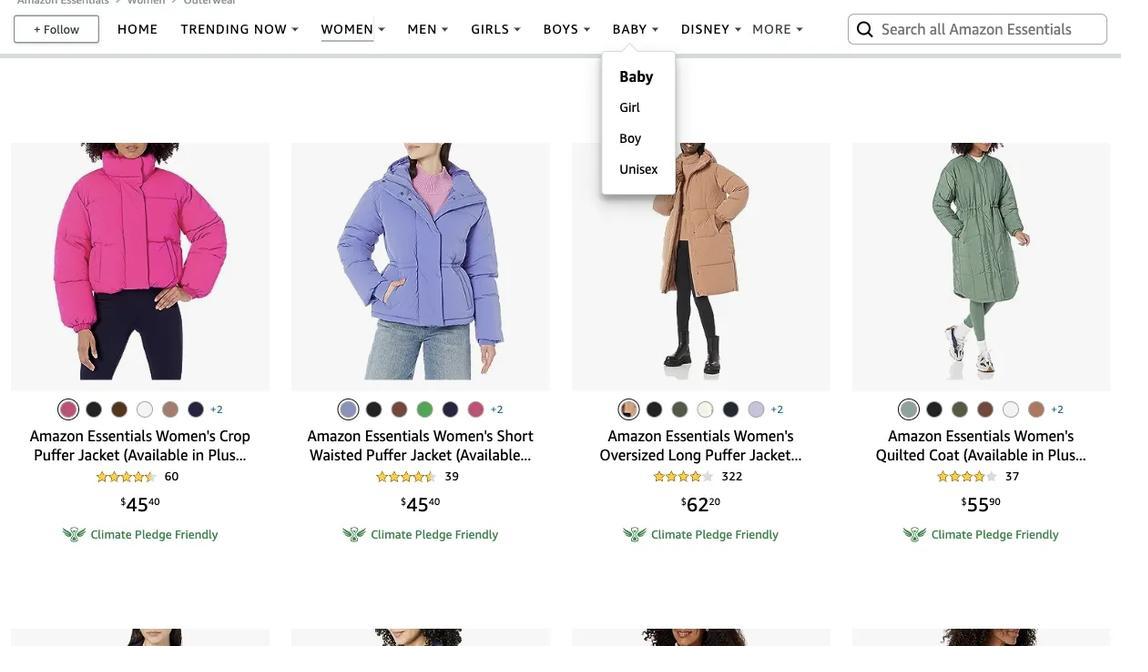 Task type: vqa. For each thing, say whether or not it's contained in the screenshot.
the middle Gen)
no



Task type: locate. For each thing, give the bounding box(es) containing it.
4 climate from the left
[[932, 528, 973, 542]]

amazon essentials women's quilted coat (available in plus size) image
[[932, 143, 1030, 380]]

neon pink image
[[60, 402, 76, 418], [468, 402, 484, 418]]

1 black image from the left
[[85, 402, 102, 418]]

$ inside $ 62 20
[[681, 496, 687, 508]]

+2 for 39
[[491, 403, 503, 416]]

friendly down the '37'
[[1016, 528, 1059, 542]]

climate pledge friendly down '20'
[[651, 528, 779, 542]]

3 +2 link from the left
[[771, 402, 784, 418]]

1 horizontal spatial navy image
[[442, 402, 459, 418]]

$ inside $ 55 90
[[962, 496, 967, 508]]

2 climate from the left
[[371, 528, 412, 542]]

pledge for 37
[[976, 528, 1013, 542]]

1 $ 45 40 from the left
[[121, 493, 160, 516]]

1 +2 from the left
[[210, 403, 223, 416]]

2 +2 link from the left
[[491, 402, 503, 418]]

1 friendly from the left
[[175, 528, 218, 542]]

$ for 322
[[681, 496, 687, 508]]

friendly down the 322
[[736, 528, 779, 542]]

1 +2 link from the left
[[210, 402, 223, 418]]

friendly
[[175, 528, 218, 542], [455, 528, 498, 542], [736, 528, 779, 542], [1016, 528, 1059, 542]]

climate for 39
[[371, 528, 412, 542]]

1 pledge from the left
[[135, 528, 172, 542]]

1 horizontal spatial $ 45 40
[[401, 493, 440, 516]]

deep brown image
[[111, 402, 127, 418], [391, 402, 408, 418]]

light brown image
[[621, 402, 637, 418]]

+ follow
[[34, 22, 79, 36]]

2 deep brown image from the left
[[391, 402, 408, 418]]

$ 45 40 for 39
[[401, 493, 440, 516]]

40
[[149, 496, 160, 508], [429, 496, 440, 508]]

amazon essentials women's crop puffer jacket (available in plus size) image
[[53, 143, 227, 380]]

pledge
[[135, 528, 172, 542], [415, 528, 452, 542], [696, 528, 732, 542], [976, 528, 1013, 542]]

3 climate pledge friendly from the left
[[651, 528, 779, 542]]

0 horizontal spatial navy image
[[187, 402, 204, 418]]

4 pledge from the left
[[976, 528, 1013, 542]]

1 40 from the left
[[149, 496, 160, 508]]

climate pledge friendly down 90
[[932, 528, 1059, 542]]

1 horizontal spatial 40
[[429, 496, 440, 508]]

0 horizontal spatial deep brown image
[[111, 402, 127, 418]]

2 friendly from the left
[[455, 528, 498, 542]]

1 deep brown image from the left
[[111, 402, 127, 418]]

+2 link for 37
[[1051, 402, 1064, 418]]

1 climate pledge friendly from the left
[[91, 528, 218, 542]]

climate pledge friendly down 60
[[91, 528, 218, 542]]

3 +2 from the left
[[771, 403, 784, 416]]

purple image
[[748, 402, 765, 418]]

2 black image from the left
[[366, 402, 382, 418]]

3 friendly from the left
[[736, 528, 779, 542]]

1 horizontal spatial neon pink image
[[468, 402, 484, 418]]

climate for 60
[[91, 528, 132, 542]]

3 pledge from the left
[[696, 528, 732, 542]]

1 horizontal spatial light brown image
[[1028, 402, 1045, 418]]

$
[[121, 496, 126, 508], [401, 496, 406, 508], [681, 496, 687, 508], [962, 496, 967, 508]]

4 +2 from the left
[[1051, 403, 1064, 416]]

light brown image right deep brown icon
[[1028, 402, 1045, 418]]

+2 link for 60
[[210, 402, 223, 418]]

pledge down $ 55 90
[[976, 528, 1013, 542]]

+2 link for 322
[[771, 402, 784, 418]]

deep brown image for 39
[[391, 402, 408, 418]]

eggshell white image
[[136, 402, 153, 418], [1003, 402, 1019, 418]]

$ for 37
[[962, 496, 967, 508]]

1 horizontal spatial 45
[[406, 493, 429, 516]]

2 light brown image from the left
[[1028, 402, 1045, 418]]

pledge for 39
[[415, 528, 452, 542]]

navy image
[[723, 402, 739, 418]]

0 horizontal spatial light brown image
[[162, 402, 178, 418]]

dark olive image
[[672, 402, 688, 418]]

4 black image from the left
[[926, 402, 943, 418]]

3 $ from the left
[[681, 496, 687, 508]]

1 climate from the left
[[91, 528, 132, 542]]

climate pledge friendly down 39
[[371, 528, 498, 542]]

+2 for 60
[[210, 403, 223, 416]]

322
[[722, 470, 743, 484]]

friendly down 39
[[455, 528, 498, 542]]

1 horizontal spatial deep brown image
[[391, 402, 408, 418]]

62
[[687, 493, 709, 516]]

2 pledge from the left
[[415, 528, 452, 542]]

amazon essentials women's lightweight long-sleeve full-zip water-resistant packable hooded puffer jacket image
[[908, 629, 1054, 647]]

light brown image up 60
[[162, 402, 178, 418]]

$ 55 90
[[962, 493, 1001, 516]]

45
[[126, 493, 149, 516], [406, 493, 429, 516]]

climate pledge friendly for 37
[[932, 528, 1059, 542]]

0 horizontal spatial neon pink image
[[60, 402, 76, 418]]

+2 for 322
[[771, 403, 784, 416]]

+2 link
[[210, 402, 223, 418], [491, 402, 503, 418], [771, 402, 784, 418], [1051, 402, 1064, 418]]

2 40 from the left
[[429, 496, 440, 508]]

2 +2 from the left
[[491, 403, 503, 416]]

light brown image
[[162, 402, 178, 418], [1028, 402, 1045, 418]]

climate for 37
[[932, 528, 973, 542]]

4 +2 link from the left
[[1051, 402, 1064, 418]]

1 $ from the left
[[121, 496, 126, 508]]

3 black image from the left
[[646, 402, 663, 418]]

pledge for 60
[[135, 528, 172, 542]]

4 friendly from the left
[[1016, 528, 1059, 542]]

friendly down 60
[[175, 528, 218, 542]]

pledge down 60
[[135, 528, 172, 542]]

pledge down $ 62 20
[[696, 528, 732, 542]]

2 45 from the left
[[406, 493, 429, 516]]

1 horizontal spatial eggshell white image
[[1003, 402, 1019, 418]]

dark olive image
[[952, 402, 968, 418]]

pledge down 39
[[415, 528, 452, 542]]

2 navy image from the left
[[442, 402, 459, 418]]

amazon essentials women's jean jacket (available in plus size) image
[[346, 629, 495, 647]]

0 horizontal spatial eggshell white image
[[136, 402, 153, 418]]

follow
[[44, 22, 79, 36]]

0 horizontal spatial 40
[[149, 496, 160, 508]]

4 $ from the left
[[962, 496, 967, 508]]

2 climate pledge friendly from the left
[[371, 528, 498, 542]]

3 climate from the left
[[651, 528, 692, 542]]

navy image
[[187, 402, 204, 418], [442, 402, 459, 418]]

37
[[1006, 470, 1020, 484]]

search image
[[854, 18, 876, 40]]

0 horizontal spatial 45
[[126, 493, 149, 516]]

climate
[[91, 528, 132, 542], [371, 528, 412, 542], [651, 528, 692, 542], [932, 528, 973, 542]]

amazon essentials women's short waisted puffer jacket (available in plus size) image
[[337, 143, 504, 380]]

black image
[[85, 402, 102, 418], [366, 402, 382, 418], [646, 402, 663, 418], [926, 402, 943, 418]]

2 $ 45 40 from the left
[[401, 493, 440, 516]]

deep brown image for 60
[[111, 402, 127, 418]]

1 eggshell white image from the left
[[136, 402, 153, 418]]

climate pledge friendly
[[91, 528, 218, 542], [371, 528, 498, 542], [651, 528, 779, 542], [932, 528, 1059, 542]]

4 climate pledge friendly from the left
[[932, 528, 1059, 542]]

+2
[[210, 403, 223, 416], [491, 403, 503, 416], [771, 403, 784, 416], [1051, 403, 1064, 416]]

0 horizontal spatial $ 45 40
[[121, 493, 160, 516]]

2 $ from the left
[[401, 496, 406, 508]]

1 45 from the left
[[126, 493, 149, 516]]

$ 45 40
[[121, 493, 160, 516], [401, 493, 440, 516]]



Task type: describe. For each thing, give the bounding box(es) containing it.
black image for 60
[[85, 402, 102, 418]]

+
[[34, 22, 41, 36]]

90
[[990, 496, 1001, 508]]

black image for 322
[[646, 402, 663, 418]]

black image for 37
[[926, 402, 943, 418]]

black image for 39
[[366, 402, 382, 418]]

20
[[709, 496, 720, 508]]

friendly for 60
[[175, 528, 218, 542]]

climate for 322
[[651, 528, 692, 542]]

+2 for 37
[[1051, 403, 1064, 416]]

friendly for 37
[[1016, 528, 1059, 542]]

+ follow button
[[15, 17, 98, 42]]

sage green image
[[901, 402, 917, 418]]

climate pledge friendly for 39
[[371, 528, 498, 542]]

climate pledge friendly for 322
[[651, 528, 779, 542]]

60
[[165, 470, 179, 484]]

friendly for 322
[[736, 528, 779, 542]]

eggshell white image
[[697, 402, 714, 418]]

amazon essentials women's relaxed-fit soft ponte blazer image
[[60, 629, 220, 647]]

Search all Amazon Essentials search field
[[882, 14, 1078, 45]]

purple blue image
[[340, 402, 357, 418]]

2 neon pink image from the left
[[468, 402, 484, 418]]

1 light brown image from the left
[[162, 402, 178, 418]]

40 for 39
[[429, 496, 440, 508]]

$ for 39
[[401, 496, 406, 508]]

2 eggshell white image from the left
[[1003, 402, 1019, 418]]

green image
[[417, 402, 433, 418]]

45 for 60
[[126, 493, 149, 516]]

55
[[967, 493, 990, 516]]

deep brown image
[[977, 402, 994, 418]]

climate pledge friendly for 60
[[91, 528, 218, 542]]

+2 link for 39
[[491, 402, 503, 418]]

$ 62 20
[[681, 493, 720, 516]]

1 navy image from the left
[[187, 402, 204, 418]]

40 for 60
[[149, 496, 160, 508]]

$ 45 40 for 60
[[121, 493, 160, 516]]

amazon essentials women's oversized long puffer jacket (available in plus size) image
[[652, 143, 749, 380]]

39
[[445, 470, 459, 484]]

45 for 39
[[406, 493, 429, 516]]

$ for 60
[[121, 496, 126, 508]]

amazon essentials women's lightweight long-sleeve water-resistant puffer jacket (available in plus size) image
[[639, 629, 763, 647]]

pledge for 322
[[696, 528, 732, 542]]

friendly for 39
[[455, 528, 498, 542]]

1 neon pink image from the left
[[60, 402, 76, 418]]



